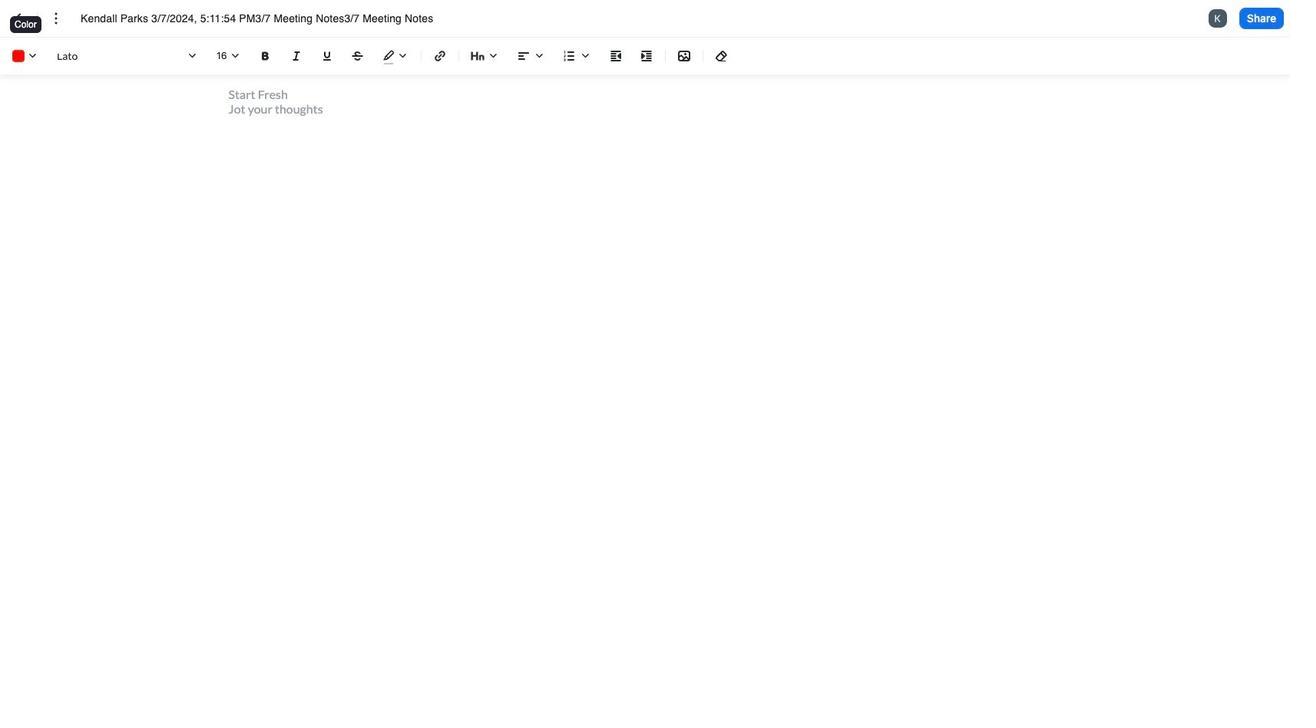 Task type: locate. For each thing, give the bounding box(es) containing it.
tooltip
[[8, 15, 43, 44]]

clear style image
[[713, 47, 731, 65]]

decrease indent image
[[607, 47, 625, 65]]

None text field
[[81, 11, 462, 26]]

insert image image
[[675, 47, 694, 65]]



Task type: vqa. For each thing, say whether or not it's contained in the screenshot.
Clear Style image
yes



Task type: describe. For each thing, give the bounding box(es) containing it.
bold image
[[257, 47, 275, 65]]

increase indent image
[[637, 47, 656, 65]]

underline image
[[318, 47, 336, 65]]

kendall parks image
[[1209, 9, 1227, 28]]

italic image
[[287, 47, 306, 65]]

all notes image
[[9, 9, 28, 28]]

link image
[[431, 47, 449, 65]]

strikethrough image
[[349, 47, 367, 65]]

more image
[[47, 9, 65, 28]]



